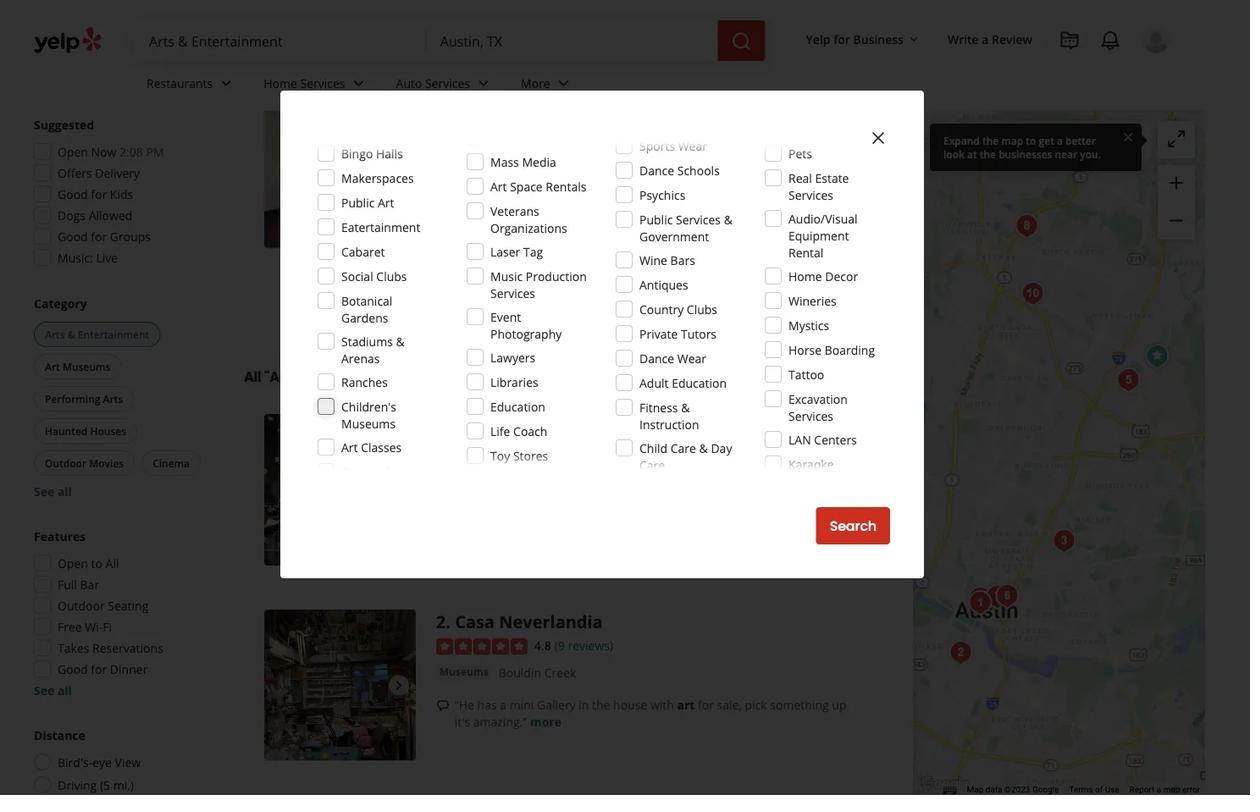 Task type: locate. For each thing, give the bounding box(es) containing it.
map left the error
[[1164, 785, 1181, 795]]

home inside "link"
[[264, 75, 297, 91]]

24 chevron down v2 image right more
[[554, 73, 574, 94]]

see all for features
[[34, 682, 72, 699]]

dogs
[[58, 207, 86, 223]]

1 horizontal spatial public
[[640, 211, 673, 227]]

1 vertical spatial previous image
[[271, 676, 291, 696]]

2 vertical spatial good
[[58, 661, 88, 677]]

1 vertical spatial pm
[[525, 178, 543, 194]]

close image inside the "search" dialog
[[868, 128, 889, 148]]

map left get
[[1002, 133, 1024, 147]]

in right gallery
[[579, 697, 589, 713]]

a right get
[[1057, 133, 1063, 147]]

0 vertical spatial previous image
[[271, 480, 291, 500]]

entertainment for arts & entertainment button to the right
[[474, 152, 548, 166]]

1 vertical spatial next image
[[389, 676, 409, 696]]

reviews) right (9
[[568, 638, 614, 654]]

close image
[[868, 128, 889, 148], [1122, 129, 1135, 144]]

outdoor
[[45, 456, 87, 470], [58, 598, 105, 614]]

good for groups
[[58, 228, 151, 244]]

a up people!"
[[525, 249, 532, 265]]

arts inside button
[[103, 392, 123, 406]]

all down takes
[[58, 682, 72, 699]]

1 see all button from the top
[[34, 483, 72, 499]]

zoom in image
[[1167, 173, 1187, 193]]

1 vertical spatial all
[[106, 555, 119, 571]]

0 horizontal spatial arts & entertainment
[[45, 327, 149, 341]]

arts & entertainment inside "link"
[[440, 152, 548, 166]]

home inside the "search" dialog
[[789, 268, 822, 284]]

all up outdoor seating
[[106, 555, 119, 571]]

of left use
[[1096, 785, 1103, 795]]

1 horizontal spatial museums
[[341, 416, 396, 432]]

pm right '2:08'
[[146, 144, 164, 160]]

to
[[1026, 133, 1037, 147], [581, 225, 593, 241], [472, 266, 484, 282], [91, 555, 102, 571]]

0 vertical spatial wear
[[678, 138, 707, 154]]

arts & entertainment up open until 9:30 pm
[[440, 152, 548, 166]]

0 vertical spatial open
[[58, 144, 88, 160]]

show
[[610, 249, 640, 265]]

& inside fitness & instruction
[[681, 399, 690, 416]]

to left get
[[1026, 133, 1037, 147]]

0 horizontal spatial pm
[[146, 144, 164, 160]]

2 dance from the top
[[640, 350, 675, 366]]

public down makerspaces
[[341, 194, 375, 211]]

clubs up tutors
[[687, 301, 718, 317]]

close image inside the expand the map to get a better look at the businesses near you. tooltip
[[1122, 129, 1135, 144]]

close image left look
[[868, 128, 889, 148]]

1 vertical spatial arts & entertainment
[[45, 327, 149, 341]]

to up bar
[[91, 555, 102, 571]]

free wi-fi
[[58, 619, 112, 635]]

arts & entertainment button up open until 9:30 pm
[[436, 151, 552, 168]]

private inside the "search" dialog
[[640, 326, 678, 342]]

art up the performing
[[45, 360, 60, 374]]

at
[[968, 147, 977, 161]]

museums
[[63, 360, 110, 374], [341, 416, 396, 432], [440, 665, 489, 679]]

open up full
[[58, 555, 88, 571]]

home down sponsored
[[264, 75, 297, 91]]

"efficient" - according to 3 users
[[455, 225, 636, 241]]

outdoor movies button
[[34, 451, 135, 476]]

1 vertical spatial slideshow element
[[264, 414, 416, 566]]

1 vertical spatial care
[[640, 457, 665, 473]]

a inside 'button'
[[790, 304, 799, 323]]

see for category
[[34, 483, 54, 499]]

2 vertical spatial reviews)
[[568, 638, 614, 654]]

arts & entertainment for arts & entertainment button to the right
[[440, 152, 548, 166]]

0 horizontal spatial 24 chevron down v2 image
[[349, 73, 369, 94]]

0 vertical spatial next image
[[389, 163, 409, 183]]

0 horizontal spatial texas
[[319, 8, 379, 36]]

& left day at the right of page
[[699, 440, 708, 456]]

report
[[1130, 785, 1155, 795]]

up inside for sale, pick something up it's amazing."
[[832, 697, 847, 713]]

good for good for dinner
[[58, 661, 88, 677]]

wine
[[640, 252, 668, 268]]

for right art
[[698, 697, 714, 713]]

locally owned & operated
[[569, 201, 712, 217]]

1 horizontal spatial map
[[1077, 132, 1102, 148]]

0 horizontal spatial home
[[264, 75, 297, 91]]

up down "we
[[455, 266, 469, 282]]

museums inside art museums button
[[63, 360, 110, 374]]

to inside "we provide a unique game show experience for groups and parties of up to 50 people!"
[[472, 266, 484, 282]]

services inside real estate services
[[789, 187, 834, 203]]

(9
[[555, 638, 565, 654]]

next image for "efficient" - according to 3 users
[[389, 163, 409, 183]]

a inside "we provide a unique game show experience for groups and parties of up to 50 people!"
[[525, 249, 532, 265]]

see all button for category
[[34, 483, 72, 499]]

pm for open now 2:08 pm
[[146, 144, 164, 160]]

0 vertical spatial home
[[264, 75, 297, 91]]

see up the features
[[34, 483, 54, 499]]

laser tag
[[491, 244, 543, 260]]

0 vertical spatial of
[[833, 249, 844, 265]]

museums down children's
[[341, 416, 396, 432]]

fi
[[103, 619, 112, 635]]

map right as
[[1077, 132, 1102, 148]]

museums down 4.8 star rating image
[[440, 665, 489, 679]]

slideshow element for "efficient"
[[264, 97, 416, 248]]

None search field
[[136, 20, 769, 61]]

home services
[[264, 75, 345, 91]]

1 vertical spatial entertainment
[[474, 152, 548, 166]]

private
[[453, 201, 492, 217], [640, 326, 678, 342]]

real
[[789, 170, 812, 186]]

1 vertical spatial clubs
[[687, 301, 718, 317]]

0 horizontal spatial search
[[830, 517, 877, 536]]

& right owned
[[650, 201, 659, 217]]

previous image
[[271, 163, 291, 183]]

3 good from the top
[[58, 661, 88, 677]]

1 dance from the top
[[640, 162, 675, 178]]

0 vertical spatial in
[[471, 367, 483, 386]]

0 horizontal spatial upstairs circus image
[[264, 414, 416, 566]]

real estate services
[[789, 170, 849, 203]]

1 vertical spatial open
[[436, 178, 468, 194]]

& inside child care & day care
[[699, 440, 708, 456]]

bar
[[80, 577, 99, 593]]

art inside art museums button
[[45, 360, 60, 374]]

home down parties
[[789, 268, 822, 284]]

services right "auto" at top
[[425, 75, 470, 91]]

0 vertical spatial good
[[58, 186, 88, 202]]

art up the private events
[[491, 178, 507, 194]]

$$$$
[[174, 65, 197, 79]]

museums inside museums button
[[440, 665, 489, 679]]

arts & entertainment button up art museums
[[34, 322, 160, 347]]

driving
[[58, 777, 97, 793]]

slideshow element for for sale, pick something up it's amazing."
[[264, 610, 416, 761]]

makerspaces
[[341, 170, 414, 186]]

search left as
[[1021, 132, 1058, 148]]

private down until
[[453, 201, 492, 217]]

1 vertical spatial more
[[530, 714, 562, 730]]

arts & entertainment inside group
[[45, 327, 149, 341]]

home decor
[[789, 268, 858, 284]]

my
[[824, 519, 841, 535]]

near
[[1055, 147, 1078, 161]]

entertainment inside arts & entertainment "link"
[[474, 152, 548, 166]]

more link down unique
[[552, 266, 583, 282]]

& inside public services & government
[[724, 211, 733, 227]]

gallery
[[537, 697, 576, 713]]

pm right 9:30
[[525, 178, 543, 194]]

casa neverlandia link
[[455, 610, 603, 633]]

1 see all from the top
[[34, 483, 72, 499]]

2nd
[[559, 469, 580, 485]]

services inside public services & government
[[676, 211, 721, 227]]

arts up houses
[[103, 392, 123, 406]]

previous image
[[271, 480, 291, 500], [271, 676, 291, 696]]

see for features
[[34, 682, 54, 699]]

3 slideshow element from the top
[[264, 610, 416, 761]]

1 vertical spatial wear
[[678, 350, 707, 366]]

0 vertical spatial up
[[455, 266, 469, 282]]

services inside "link"
[[300, 75, 345, 91]]

2 see from the top
[[34, 682, 54, 699]]

public inside public services & government
[[640, 211, 673, 227]]

24 chevron down v2 image for home services
[[349, 73, 369, 94]]

haunted houses
[[45, 424, 126, 438]]

mystics
[[789, 317, 830, 333]]

1 24 chevron down v2 image from the left
[[349, 73, 369, 94]]

report a map error
[[1130, 785, 1201, 795]]

map for moves
[[1077, 132, 1102, 148]]

2 vertical spatial slideshow element
[[264, 610, 416, 761]]

close image right better
[[1122, 129, 1135, 144]]

in for austin,
[[471, 367, 483, 386]]

1 vertical spatial in
[[579, 697, 589, 713]]

& up instruction
[[681, 399, 690, 416]]

0 vertical spatial arts & entertainment
[[440, 152, 548, 166]]

1 vertical spatial outdoor
[[58, 598, 105, 614]]

1 vertical spatial see
[[34, 682, 54, 699]]

catch
[[537, 536, 566, 552]]

0 vertical spatial entertainment
[[424, 0, 571, 9]]

0 vertical spatial pm
[[146, 144, 164, 160]]

art space rentals
[[491, 178, 587, 194]]

24 chevron down v2 image inside the auto services link
[[474, 73, 494, 94]]

outdoor inside button
[[45, 456, 87, 470]]

life coach
[[491, 423, 548, 439]]

16 speech v2 image
[[436, 699, 450, 713]]

all inside group
[[106, 555, 119, 571]]

all for category
[[58, 483, 72, 499]]

24 chevron down v2 image inside more link
[[554, 73, 574, 94]]

1 horizontal spatial texas
[[537, 367, 577, 386]]

tag
[[524, 244, 543, 260]]

sports wear
[[640, 138, 707, 154]]

1 vertical spatial public
[[640, 211, 673, 227]]

bouldin creek
[[499, 665, 576, 681]]

24 chevron down v2 image
[[216, 73, 237, 94], [474, 73, 494, 94]]

zoom out image
[[1167, 211, 1187, 231]]

for inside for sale, pick something up it's amazing."
[[698, 697, 714, 713]]

review
[[992, 31, 1033, 47]]

bird's-eye view
[[58, 754, 141, 771]]

the eureka room image
[[1048, 524, 1082, 558]]

for right yelp
[[834, 31, 851, 47]]

1 vertical spatial upstairs circus image
[[964, 586, 998, 620]]

0 vertical spatial more
[[552, 266, 583, 282]]

all left "arts at left top
[[244, 367, 261, 386]]

see all button down outdoor movies button
[[34, 483, 72, 499]]

activities
[[637, 152, 684, 166]]

map inside expand the map to get a better look at the businesses near you.
[[1002, 133, 1024, 147]]

museums inside the children's museums
[[341, 416, 396, 432]]

outdoor seating
[[58, 598, 149, 614]]

lan centers
[[789, 432, 857, 448]]

entertainment inside group
[[78, 327, 149, 341]]

see all button up distance at left
[[34, 682, 72, 699]]

1 vertical spatial see all button
[[34, 682, 72, 699]]

a left quote
[[790, 304, 799, 323]]

wear down tutors
[[678, 350, 707, 366]]

next image down "halls"
[[389, 163, 409, 183]]

1 vertical spatial private
[[640, 326, 678, 342]]

music production services
[[491, 268, 587, 301]]

1 horizontal spatial of
[[1096, 785, 1103, 795]]

reviews) up the building
[[575, 125, 620, 141]]

art up escape
[[341, 439, 358, 455]]

austin, up sponsored
[[244, 8, 315, 36]]

more down gallery
[[530, 714, 562, 730]]

more link
[[552, 266, 583, 282], [530, 714, 562, 730]]

good down takes
[[58, 661, 88, 677]]

2 next image from the top
[[389, 676, 409, 696]]

rentals
[[546, 178, 587, 194]]

info icon image
[[717, 202, 731, 215], [717, 202, 731, 215]]

1 next image from the top
[[389, 163, 409, 183]]

0 horizontal spatial austin,
[[244, 8, 315, 36]]

see all for category
[[34, 483, 72, 499]]

for inside button
[[834, 31, 851, 47]]

0 horizontal spatial map
[[1002, 133, 1024, 147]]

2 see all from the top
[[34, 682, 72, 699]]

google
[[1033, 785, 1059, 795]]

0 vertical spatial museums
[[63, 360, 110, 374]]

24 chevron down v2 image
[[349, 73, 369, 94], [554, 73, 574, 94]]

home for home services
[[264, 75, 297, 91]]

expand the map to get a better look at the businesses near you. tooltip
[[930, 124, 1142, 171]]

price group
[[34, 32, 210, 88]]

map data ©2023 google
[[967, 785, 1059, 795]]

1 24 chevron down v2 image from the left
[[216, 73, 237, 94]]

equipment
[[789, 227, 849, 244]]

request
[[732, 304, 787, 323]]

1 vertical spatial see all
[[34, 682, 72, 699]]

pm for open until 9:30 pm
[[525, 178, 543, 194]]

slideshow element
[[264, 97, 416, 248], [264, 414, 416, 566], [264, 610, 416, 761]]

services down the music
[[491, 285, 535, 301]]

coach
[[513, 423, 548, 439]]

clubs right social
[[376, 268, 407, 284]]

$$$$ button
[[164, 59, 207, 85]]

services for public services & government
[[676, 211, 721, 227]]

2 vertical spatial open
[[58, 555, 88, 571]]

4.8
[[534, 638, 551, 654]]

0 vertical spatial see
[[34, 483, 54, 499]]

4.6 star rating image
[[436, 443, 528, 460]]

1 horizontal spatial home
[[789, 268, 822, 284]]

next image left museums button
[[389, 676, 409, 696]]

services down real at the top right of page
[[789, 187, 834, 203]]

search as map moves
[[1021, 132, 1141, 148]]

1 vertical spatial education
[[491, 399, 546, 415]]

all for features
[[58, 682, 72, 699]]

projects image
[[1060, 31, 1080, 51]]

upstairs circus image
[[264, 414, 416, 566], [964, 586, 998, 620]]

0 vertical spatial dance
[[640, 162, 675, 178]]

50
[[487, 266, 500, 282]]

art for art space rentals
[[491, 178, 507, 194]]

2
[[436, 610, 446, 633]]

0 horizontal spatial public
[[341, 194, 375, 211]]

1 see from the top
[[34, 483, 54, 499]]

next image
[[389, 163, 409, 183], [389, 676, 409, 696]]

gameon! atx image
[[1141, 340, 1175, 374], [1141, 340, 1175, 374]]

good for good for kids
[[58, 186, 88, 202]]

0 horizontal spatial all
[[106, 555, 119, 571]]

google image
[[918, 774, 974, 796]]

1 horizontal spatial arts & entertainment
[[440, 152, 548, 166]]

1 horizontal spatial 24 chevron down v2 image
[[474, 73, 494, 94]]

entertainment
[[424, 0, 571, 9], [474, 152, 548, 166], [78, 327, 149, 341]]

1 horizontal spatial care
[[671, 440, 696, 456]]

of up decor
[[833, 249, 844, 265]]

wineries
[[789, 293, 837, 309]]

outdoor down the full bar
[[58, 598, 105, 614]]

suggested
[[34, 116, 94, 133]]

1 vertical spatial up
[[832, 697, 847, 713]]

1 vertical spatial dance
[[640, 350, 675, 366]]

0 horizontal spatial private
[[453, 201, 492, 217]]

0 horizontal spatial in
[[471, 367, 483, 386]]

option group
[[29, 727, 210, 796]]

best
[[310, 0, 354, 9]]

dance down sports
[[640, 162, 675, 178]]

24 chevron down v2 image for more
[[554, 73, 574, 94]]

texas up the circus in the left of the page
[[537, 367, 577, 386]]

outdoor down the haunted
[[45, 456, 87, 470]]

open left until
[[436, 178, 468, 194]]

for for groups
[[91, 228, 107, 244]]

1 horizontal spatial 24 chevron down v2 image
[[554, 73, 574, 94]]

2 horizontal spatial museums
[[440, 665, 489, 679]]

2 good from the top
[[58, 228, 88, 244]]

for inside "we provide a unique game show experience for groups and parties of up to 50 people!"
[[707, 249, 723, 265]]

a right write
[[982, 31, 989, 47]]

eatertainment
[[341, 219, 421, 235]]

all down outdoor movies button
[[58, 483, 72, 499]]

more down unique
[[552, 266, 583, 282]]

1 vertical spatial arts & entertainment button
[[34, 322, 160, 347]]

halls
[[376, 145, 403, 161]]

arts & entertainment up art museums
[[45, 327, 149, 341]]

0 vertical spatial public
[[341, 194, 375, 211]]

1 vertical spatial good
[[58, 228, 88, 244]]

24 chevron down v2 image up the '4.9 star rating' image
[[474, 73, 494, 94]]

services up government
[[676, 211, 721, 227]]

1 horizontal spatial search
[[1021, 132, 1058, 148]]

team building activities link
[[559, 151, 688, 168]]

music: live
[[58, 250, 118, 266]]

search right together.
[[830, 517, 877, 536]]

0 horizontal spatial up
[[455, 266, 469, 282]]

0 vertical spatial reviews)
[[575, 125, 620, 141]]

1 all from the top
[[58, 483, 72, 499]]

public services & government
[[640, 211, 733, 244]]

data
[[986, 785, 1003, 795]]

austin, down lawyers
[[486, 367, 534, 386]]

education down dance wear
[[672, 375, 727, 391]]

0 vertical spatial austin,
[[244, 8, 315, 36]]

sponsored
[[244, 50, 317, 69]]

wear up the schools
[[678, 138, 707, 154]]

full bar
[[58, 577, 99, 593]]

arts down the '4.9 star rating' image
[[440, 152, 461, 166]]

a right the has
[[500, 697, 507, 713]]

2 24 chevron down v2 image from the left
[[474, 73, 494, 94]]

to inside expand the map to get a better look at the businesses near you.
[[1026, 133, 1037, 147]]

adult education
[[640, 375, 727, 391]]

.
[[446, 610, 451, 633]]

1 horizontal spatial upstairs circus image
[[964, 586, 998, 620]]

1 vertical spatial more link
[[530, 714, 562, 730]]

24 chevron down v2 image inside home services "link"
[[349, 73, 369, 94]]

option group containing distance
[[29, 727, 210, 796]]

restaurants
[[147, 75, 213, 91]]

& up groups on the top
[[724, 211, 733, 227]]

services down the sponsored results
[[300, 75, 345, 91]]

more
[[552, 266, 583, 282], [530, 714, 562, 730]]

for down takes reservations
[[91, 661, 107, 677]]

dance up adult
[[640, 350, 675, 366]]

home
[[264, 75, 297, 91], [789, 268, 822, 284]]

user actions element
[[793, 21, 1195, 125]]

business categories element
[[133, 61, 1172, 110]]

art museums
[[45, 360, 110, 374]]

allowed
[[89, 207, 132, 223]]

1 previous image from the top
[[271, 480, 291, 500]]

1 horizontal spatial in
[[579, 697, 589, 713]]

for left groups on the top
[[707, 249, 723, 265]]

1 vertical spatial home
[[789, 268, 822, 284]]

1 good from the top
[[58, 186, 88, 202]]

& up "auto" at top
[[404, 0, 420, 9]]

top
[[244, 0, 282, 9]]

terms
[[1070, 785, 1093, 795]]

& right stadiums
[[396, 333, 405, 349]]

private down country
[[640, 326, 678, 342]]

2 24 chevron down v2 image from the left
[[554, 73, 574, 94]]

private tutors
[[640, 326, 717, 342]]

reviews) for (9 reviews)
[[568, 638, 614, 654]]

24 chevron down v2 image inside restaurants link
[[216, 73, 237, 94]]

24 chevron down v2 image down results
[[349, 73, 369, 94]]

private for private tutors
[[640, 326, 678, 342]]

2 all from the top
[[58, 682, 72, 699]]

1 vertical spatial all
[[58, 682, 72, 699]]

pm
[[146, 144, 164, 160], [525, 178, 543, 194]]

services inside music production services
[[491, 285, 535, 301]]

group
[[29, 116, 210, 271], [1158, 165, 1195, 240], [31, 295, 210, 500], [29, 528, 210, 699]]

good down "dogs" at the left top of page
[[58, 228, 88, 244]]

search inside button
[[830, 517, 877, 536]]

1 vertical spatial texas
[[537, 367, 577, 386]]

2 see all button from the top
[[34, 682, 72, 699]]

pick
[[745, 697, 767, 713]]

& inside arts & entertainment "link"
[[463, 152, 471, 166]]

services inside excavation services
[[789, 408, 834, 424]]

1 vertical spatial of
[[1096, 785, 1103, 795]]

see all down outdoor movies button
[[34, 483, 72, 499]]

museums up the "performing arts"
[[63, 360, 110, 374]]

shitty kitty big ball bingo image
[[964, 582, 998, 616]]

0 horizontal spatial clubs
[[376, 268, 407, 284]]

see up distance at left
[[34, 682, 54, 699]]

0 vertical spatial clubs
[[376, 268, 407, 284]]

1 horizontal spatial close image
[[1122, 129, 1135, 144]]

16 chevron down v2 image
[[907, 33, 921, 46]]

arts right "best" at the top of the page
[[358, 0, 400, 9]]

in right the results
[[471, 367, 483, 386]]

reviews) up street
[[575, 442, 620, 458]]

arenas
[[341, 350, 380, 366]]

0 horizontal spatial care
[[640, 457, 665, 473]]

private for private events
[[453, 201, 492, 217]]

1 slideshow element from the top
[[264, 97, 416, 248]]

2 vertical spatial museums
[[440, 665, 489, 679]]

1 vertical spatial search
[[830, 517, 877, 536]]

bird's-
[[58, 754, 93, 771]]

services down excavation
[[789, 408, 834, 424]]

public for public art
[[341, 194, 375, 211]]

pm inside group
[[146, 144, 164, 160]]

care down instruction
[[671, 440, 696, 456]]

0 vertical spatial see all
[[34, 483, 72, 499]]

museums for children's museums
[[341, 416, 396, 432]]

stadiums & arenas
[[341, 333, 405, 366]]

casa neverlandia image
[[264, 610, 416, 761], [944, 636, 978, 670]]

public up government
[[640, 211, 673, 227]]

wear for dance wear
[[678, 350, 707, 366]]

"arts
[[264, 367, 298, 386]]

for down dogs allowed
[[91, 228, 107, 244]]

1 horizontal spatial clubs
[[687, 301, 718, 317]]

1 horizontal spatial all
[[244, 367, 261, 386]]

0 vertical spatial arts & entertainment button
[[436, 151, 552, 168]]

2 previous image from the top
[[271, 676, 291, 696]]

escape games
[[341, 464, 422, 480]]

search for search as map moves
[[1021, 132, 1058, 148]]

together.
[[771, 519, 821, 535]]

art for art museums
[[45, 360, 60, 374]]



Task type: describe. For each thing, give the bounding box(es) containing it.
takes
[[58, 640, 89, 656]]

"he has a mini gallery in the house with art
[[455, 697, 695, 713]]

game
[[576, 249, 607, 265]]

open for open until 9:30 pm
[[436, 178, 468, 194]]

husband
[[455, 536, 503, 552]]

district
[[619, 469, 658, 485]]

0 vertical spatial care
[[671, 440, 696, 456]]

map region
[[792, 92, 1226, 796]]

for for kids
[[91, 186, 107, 202]]

for for dinner
[[91, 661, 107, 677]]

dance for dance schools
[[640, 162, 675, 178]]

texas inside top 10 best arts & entertainment near austin, texas
[[319, 8, 379, 36]]

4.9 star rating image
[[436, 125, 528, 142]]

group containing suggested
[[29, 116, 210, 271]]

outdoor for outdoor seating
[[58, 598, 105, 614]]

excavation services
[[789, 391, 848, 424]]

museum of the weird image
[[981, 580, 1015, 614]]

arcade ufo image
[[1016, 277, 1050, 311]]

previous image for leftmost casa neverlandia image
[[271, 676, 291, 696]]

map for to
[[1002, 133, 1024, 147]]

social clubs
[[341, 268, 407, 284]]

bars
[[671, 252, 695, 268]]

(9 reviews) link
[[555, 636, 614, 654]]

see all button for features
[[34, 682, 72, 699]]

clubs for social clubs
[[376, 268, 407, 284]]

home services link
[[250, 61, 383, 110]]

media
[[522, 154, 557, 170]]

karaoke
[[789, 456, 834, 472]]

1 horizontal spatial arts & entertainment button
[[436, 151, 552, 168]]

art for art classes
[[341, 439, 358, 455]]

2 slideshow element from the top
[[264, 414, 416, 566]]

previous image for upstairs circus "image" to the top
[[271, 480, 291, 500]]

country clubs
[[640, 301, 718, 317]]

estate
[[815, 170, 849, 186]]

circus
[[530, 414, 582, 438]]

to left 3
[[581, 225, 593, 241]]

search dialog
[[0, 0, 1251, 796]]

close image for the "search" dialog
[[868, 128, 889, 148]]

owned
[[609, 201, 647, 217]]

mi.)
[[113, 777, 134, 793]]

1 horizontal spatial casa neverlandia image
[[944, 636, 978, 670]]

outdoor movies
[[45, 456, 124, 470]]

notifications image
[[1101, 31, 1121, 51]]

toy stores
[[491, 448, 548, 464]]

a right report
[[1157, 785, 1162, 795]]

arts down category
[[45, 327, 65, 341]]

entertainment inside top 10 best arts & entertainment near austin, texas
[[424, 0, 571, 9]]

0 horizontal spatial arts & entertainment button
[[34, 322, 160, 347]]

0 vertical spatial education
[[672, 375, 727, 391]]

provide
[[480, 249, 522, 265]]

top 10 best arts & entertainment near austin, texas
[[244, 0, 624, 36]]

government
[[640, 228, 709, 244]]

veterans
[[491, 203, 540, 219]]

sports
[[640, 138, 675, 154]]

groups
[[726, 249, 765, 265]]

keyboard shortcuts image
[[944, 787, 957, 795]]

now
[[91, 144, 116, 160]]

services for excavation services
[[789, 408, 834, 424]]

music:
[[58, 250, 93, 266]]

arts & entertainment for the left arts & entertainment button
[[45, 327, 149, 341]]

4.6 link
[[534, 441, 551, 459]]

request a quote
[[732, 304, 843, 323]]

services for home services
[[300, 75, 345, 91]]

wear for sports wear
[[678, 138, 707, 154]]

terms of use
[[1070, 785, 1120, 795]]

museums button
[[436, 664, 492, 681]]

upstairs
[[455, 414, 526, 438]]

of inside "we provide a unique game show experience for groups and parties of up to 50 people!"
[[833, 249, 844, 265]]

a inside expand the map to get a better look at the businesses near you.
[[1057, 133, 1063, 147]]

cabaret
[[341, 244, 385, 260]]

16 info v2 image
[[373, 52, 387, 66]]

art up eatertainment
[[378, 194, 394, 211]]

& right "arts at left top
[[300, 367, 311, 386]]

(34 reviews)
[[555, 125, 620, 141]]

house
[[614, 697, 648, 713]]

group containing category
[[31, 295, 210, 500]]

expand
[[944, 133, 980, 147]]

home for home decor
[[789, 268, 822, 284]]

stores
[[513, 448, 548, 464]]

performing arts button
[[34, 386, 134, 412]]

laser
[[491, 244, 520, 260]]

public for public services & government
[[640, 211, 673, 227]]

outdoor for outdoor movies
[[45, 456, 87, 470]]

2:08
[[120, 144, 143, 160]]

0 horizontal spatial casa neverlandia image
[[264, 610, 416, 761]]

4.8 star rating image
[[436, 638, 528, 655]]

in for the
[[579, 697, 589, 713]]

results
[[421, 367, 468, 386]]

1 vertical spatial austin,
[[486, 367, 534, 386]]

entertainment"
[[314, 367, 418, 386]]

next image for for sale, pick something up it's amazing."
[[389, 676, 409, 696]]

museum of illusions austin image
[[1010, 209, 1044, 243]]

creek
[[545, 665, 576, 681]]

games
[[383, 464, 422, 480]]

map for error
[[1164, 785, 1181, 795]]

upstairs circus image inside map region
[[964, 586, 998, 620]]

pets
[[789, 145, 812, 161]]

& inside "stadiums & arenas"
[[396, 333, 405, 349]]

children's museums
[[341, 399, 397, 432]]

casa
[[455, 610, 495, 633]]

yelp for business button
[[799, 24, 928, 54]]

experience
[[643, 249, 704, 265]]

amazing."
[[473, 714, 527, 730]]

close image for the expand the map to get a better look at the businesses near you. tooltip
[[1122, 129, 1135, 144]]

search button
[[817, 508, 890, 545]]

write a review
[[948, 31, 1033, 47]]

locally
[[569, 201, 606, 217]]

offers
[[58, 165, 92, 181]]

group containing features
[[29, 528, 210, 699]]

0 horizontal spatial education
[[491, 399, 546, 415]]

botanical
[[341, 293, 393, 309]]

a inside together. my husband did a catch all."
[[527, 536, 534, 552]]

country
[[640, 301, 684, 317]]

good for good for groups
[[58, 228, 88, 244]]

arts inside top 10 best arts & entertainment near austin, texas
[[358, 0, 400, 9]]

search image
[[732, 31, 752, 52]]

request a quote button
[[716, 295, 859, 332]]

wonderspaces  - austin image
[[1112, 363, 1146, 397]]

horse boarding
[[789, 342, 875, 358]]

more link
[[508, 61, 588, 110]]

bedpost confessions image
[[991, 580, 1025, 613]]

entertainment for the left arts & entertainment button
[[78, 327, 149, 341]]

search for search
[[830, 517, 877, 536]]

arts inside "link"
[[440, 152, 461, 166]]

9:30
[[499, 178, 522, 194]]

0 vertical spatial all
[[244, 367, 261, 386]]

museums for art museums
[[63, 360, 110, 374]]

open for open to all
[[58, 555, 88, 571]]

get
[[1039, 133, 1055, 147]]

full
[[58, 577, 77, 593]]

team building activities
[[562, 152, 684, 166]]

clubs for country clubs
[[687, 301, 718, 317]]

you.
[[1081, 147, 1101, 161]]

& up art museums
[[68, 327, 75, 341]]

has
[[477, 697, 497, 713]]

ranches
[[341, 374, 388, 390]]

art classes
[[341, 439, 402, 455]]

unique
[[535, 249, 573, 265]]

event
[[491, 309, 521, 325]]

auto services link
[[383, 61, 508, 110]]

horse
[[789, 342, 822, 358]]

24 chevron down v2 image for restaurants
[[216, 73, 237, 94]]

people!"
[[504, 266, 549, 282]]

0 vertical spatial more link
[[552, 266, 583, 282]]

services for auto services
[[425, 75, 470, 91]]

& inside top 10 best arts & entertainment near austin, texas
[[404, 0, 420, 9]]

0 vertical spatial upstairs circus image
[[264, 414, 416, 566]]

gameon! atx image
[[264, 97, 416, 248]]

open to all
[[58, 555, 119, 571]]

up inside "we provide a unique game show experience for groups and parties of up to 50 people!"
[[455, 266, 469, 282]]

open for open now 2:08 pm
[[58, 144, 88, 160]]

24 chevron down v2 image for auto services
[[474, 73, 494, 94]]

for for business
[[834, 31, 851, 47]]

photography
[[491, 326, 562, 342]]

expand map image
[[1167, 129, 1187, 149]]

reviews) for (81 reviews)
[[575, 442, 620, 458]]

building
[[593, 152, 634, 166]]

"he
[[455, 697, 474, 713]]

austin, inside top 10 best arts & entertainment near austin, texas
[[244, 8, 315, 36]]

dance for dance wear
[[640, 350, 675, 366]]

dance schools
[[640, 162, 720, 178]]

schools
[[678, 162, 720, 178]]

reviews) for (34 reviews)
[[575, 125, 620, 141]]

team
[[562, 152, 590, 166]]

mass media
[[491, 154, 557, 170]]

haunted houses button
[[34, 419, 137, 444]]



Task type: vqa. For each thing, say whether or not it's contained in the screenshot.
the public to the left
yes



